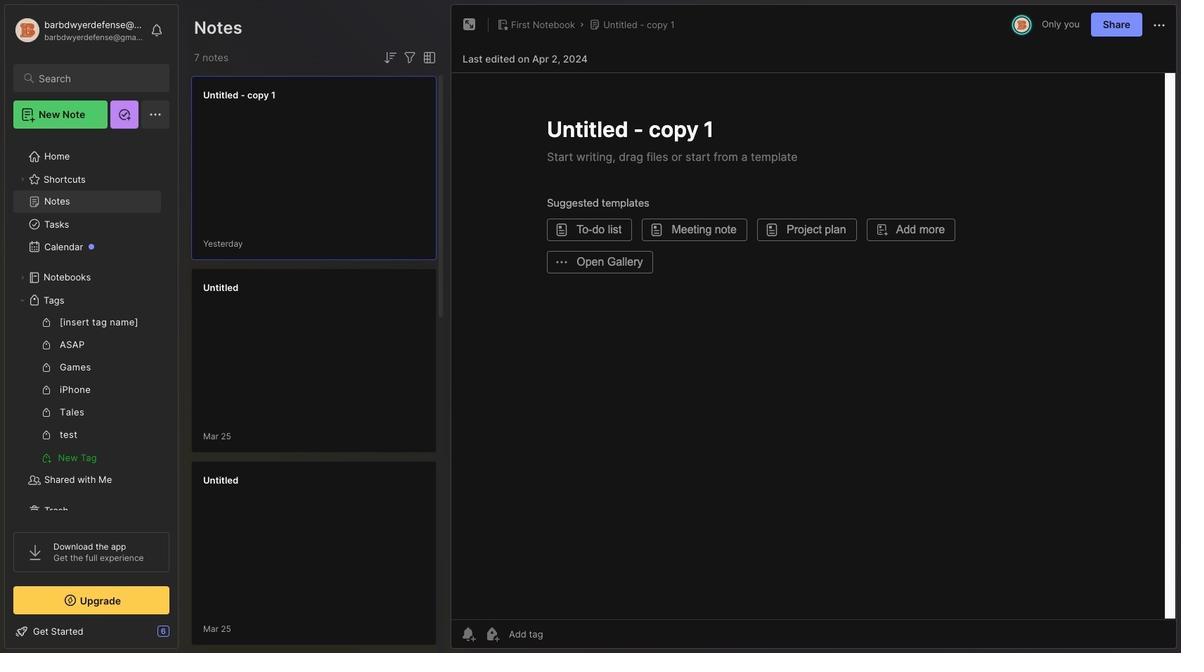 Task type: vqa. For each thing, say whether or not it's contained in the screenshot.
leftmost Untitled
no



Task type: describe. For each thing, give the bounding box(es) containing it.
Account field
[[13, 16, 143, 44]]

Help and Learning task checklist field
[[5, 620, 178, 643]]

add tag image
[[484, 626, 501, 643]]

View options field
[[418, 49, 438, 66]]

none search field inside main element
[[39, 70, 157, 86]]

note window element
[[451, 4, 1177, 652]]

Sort options field
[[382, 49, 399, 66]]

Search text field
[[39, 72, 157, 85]]

expand tags image
[[18, 296, 27, 304]]

Add tag field
[[508, 628, 614, 640]]

barbdwyerdefense@gmail.com avatar image
[[1015, 17, 1029, 32]]

Add filters field
[[401, 49, 418, 66]]

add filters image
[[401, 49, 418, 66]]

group inside tree
[[13, 311, 161, 469]]

expand note image
[[461, 16, 478, 33]]

click to collapse image
[[178, 627, 188, 644]]

main element
[[0, 0, 183, 653]]



Task type: locate. For each thing, give the bounding box(es) containing it.
add a reminder image
[[460, 626, 477, 643]]

expand notebooks image
[[18, 273, 27, 282]]

more actions image
[[1151, 17, 1168, 34]]

More actions field
[[1151, 16, 1168, 34]]

group
[[13, 311, 161, 469]]

tree inside main element
[[5, 137, 178, 531]]

None search field
[[39, 70, 157, 86]]

tree
[[5, 137, 178, 531]]

Note Editor text field
[[451, 72, 1176, 619]]



